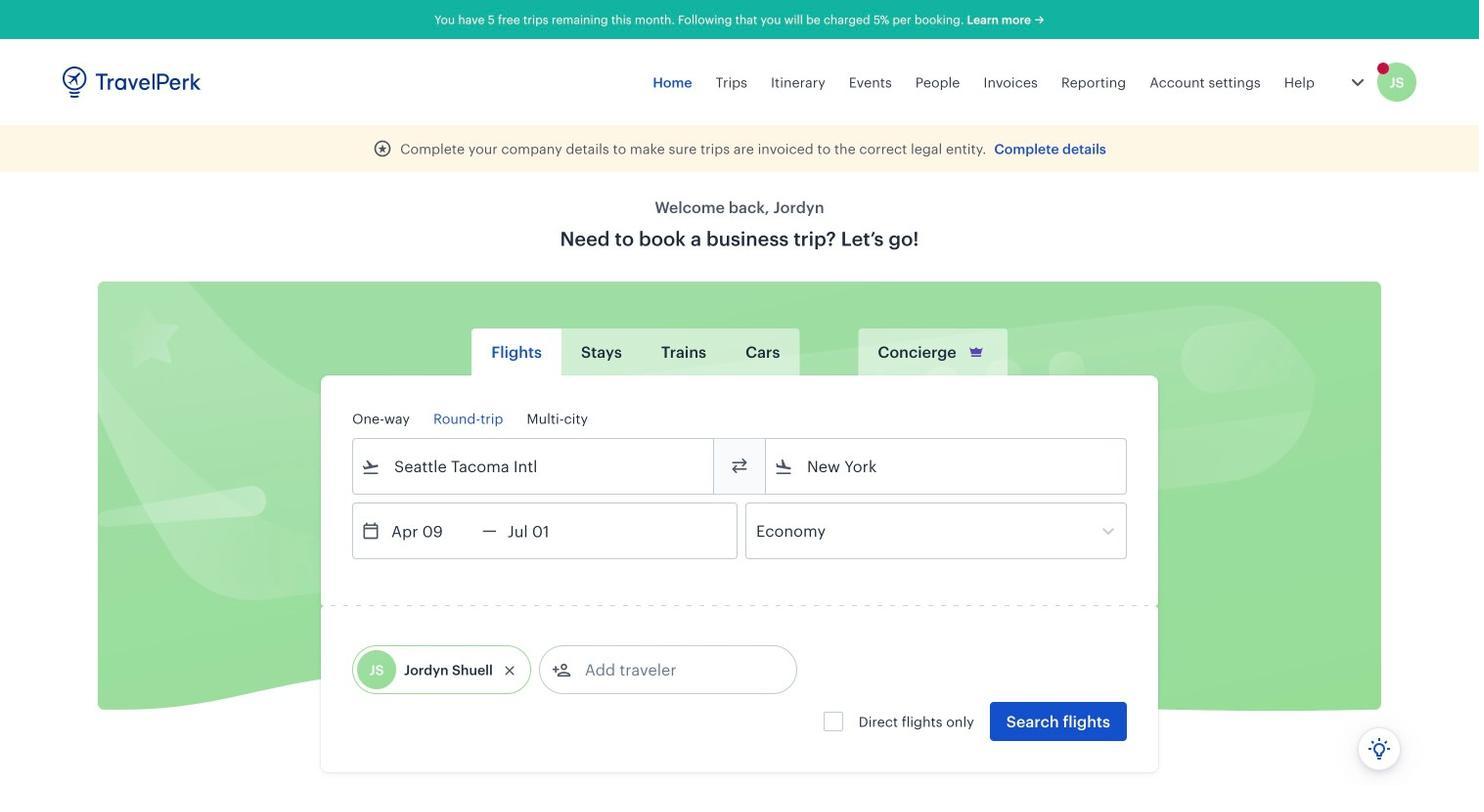 Task type: describe. For each thing, give the bounding box(es) containing it.
From search field
[[381, 451, 688, 482]]

Add traveler search field
[[571, 654, 775, 686]]

To search field
[[793, 451, 1101, 482]]



Task type: locate. For each thing, give the bounding box(es) containing it.
Depart text field
[[381, 504, 482, 559]]

Return text field
[[497, 504, 599, 559]]



Task type: vqa. For each thing, say whether or not it's contained in the screenshot.
Add traveler "search field"
yes



